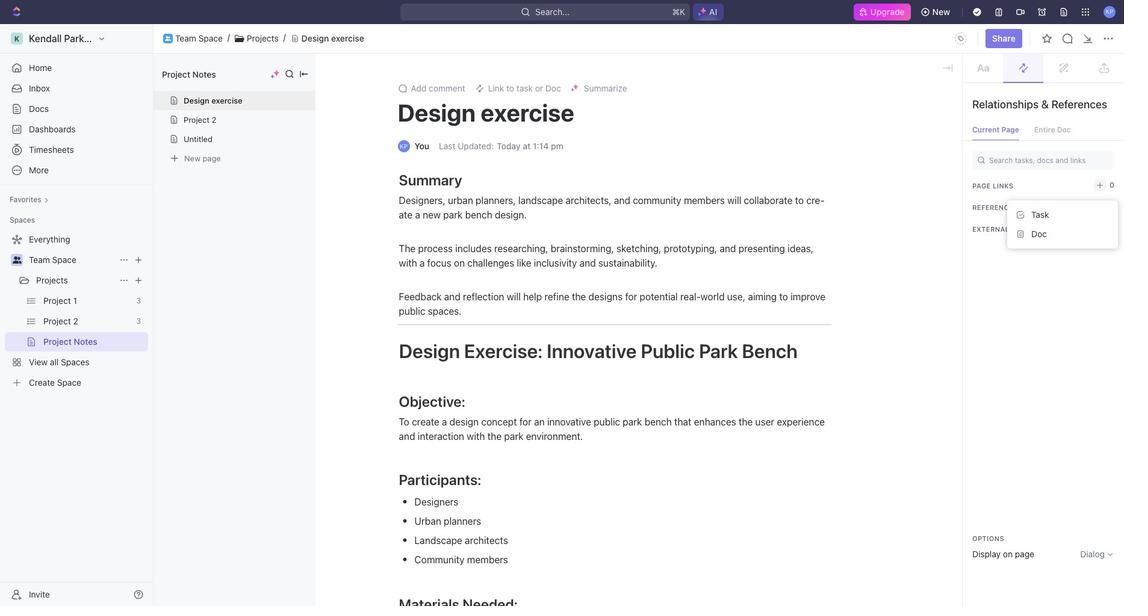 Task type: describe. For each thing, give the bounding box(es) containing it.
1 vertical spatial page
[[973, 182, 991, 189]]

projects for the team space link corresponding to user group image
[[36, 275, 68, 286]]

doc button
[[1013, 225, 1114, 244]]

sketching,
[[617, 243, 662, 254]]

team space for the team space link corresponding to user group icon
[[175, 33, 223, 43]]

user group image
[[165, 36, 171, 41]]

timesheets link
[[5, 140, 148, 160]]

exercise for project 2
[[212, 96, 243, 105]]

design exercise for project 2
[[184, 96, 243, 105]]

park
[[699, 340, 738, 363]]

presenting
[[739, 243, 786, 254]]

project for project notes
[[162, 69, 190, 79]]

inclusivity
[[534, 258, 577, 269]]

landscape
[[415, 536, 463, 546]]

urban
[[415, 516, 441, 527]]

a inside designers, urban planners, landscape architects, and community members will collaborate to cre ate a new park bench design.
[[415, 210, 420, 220]]

create
[[412, 417, 440, 428]]

projects for the team space link corresponding to user group icon
[[247, 33, 279, 43]]

reflection
[[463, 292, 505, 302]]

interaction
[[418, 431, 464, 442]]

new for new
[[933, 7, 951, 17]]

prototyping,
[[664, 243, 718, 254]]

external links
[[973, 225, 1033, 233]]

collaborate
[[744, 195, 793, 206]]

external
[[973, 225, 1010, 233]]

summary
[[399, 172, 462, 189]]

community
[[415, 555, 465, 566]]

relationships & references
[[973, 98, 1108, 111]]

design.
[[495, 210, 527, 220]]

the inside feedback and reflection will help refine the designs for potential real-world use, aiming to improve public spaces.
[[572, 292, 586, 302]]

design exercise for designers, urban planners, landscape architects, and community members will collaborate to cre ate a new park bench design.
[[398, 98, 575, 127]]

bench
[[742, 340, 798, 363]]

new for new page
[[184, 153, 201, 163]]

urban
[[448, 195, 473, 206]]

innovative
[[547, 340, 637, 363]]

enhances
[[694, 417, 737, 428]]

dashboards link
[[5, 120, 148, 139]]

refine
[[545, 292, 570, 302]]

world
[[701, 292, 725, 302]]

doc button
[[1013, 225, 1114, 244]]

aiming
[[748, 292, 777, 302]]

project notes
[[162, 69, 216, 79]]

to create a design concept for an innovative public park bench that enhances the user experience and interaction with the park environment.
[[399, 417, 828, 442]]

favorites
[[10, 195, 41, 204]]

improve
[[791, 292, 826, 302]]

inbox link
[[5, 79, 148, 98]]

doc inside button
[[1032, 229, 1047, 239]]

planners
[[444, 516, 481, 527]]

public inside feedback and reflection will help refine the designs for potential real-world use, aiming to improve public spaces.
[[399, 306, 426, 317]]

spaces.
[[428, 306, 462, 317]]

user
[[756, 417, 775, 428]]

1 vertical spatial references
[[973, 203, 1018, 211]]

exercise for designers, urban planners, landscape architects, and community members will collaborate to cre ate a new park bench design.
[[481, 98, 575, 127]]

a inside the process includes researching, brainstorming, sketching, prototyping, and presenting ideas, with a focus on challenges like inclusivity and sustainability.
[[420, 258, 425, 269]]

space for the team space link corresponding to user group icon
[[199, 33, 223, 43]]

⌘k
[[672, 7, 685, 17]]

relationships
[[973, 98, 1039, 111]]

community members
[[415, 555, 508, 566]]

designs
[[589, 292, 623, 302]]

with inside to create a design concept for an innovative public park bench that enhances the user experience and interaction with the park environment.
[[467, 431, 485, 442]]

community
[[633, 195, 682, 206]]

new
[[423, 210, 441, 220]]

inbox
[[29, 83, 50, 93]]

task
[[1032, 210, 1050, 220]]

the
[[399, 243, 416, 254]]

members inside designers, urban planners, landscape architects, and community members will collaborate to cre ate a new park bench design.
[[684, 195, 725, 206]]

entire doc
[[1035, 125, 1072, 134]]

ideas,
[[788, 243, 814, 254]]

pm
[[551, 141, 564, 151]]

tree inside sidebar navigation
[[5, 230, 148, 393]]

projects link for the team space link corresponding to user group icon
[[247, 33, 279, 44]]

0 vertical spatial references
[[1052, 98, 1108, 111]]

1 vertical spatial on
[[1004, 549, 1013, 560]]

display
[[973, 549, 1001, 560]]

at
[[523, 141, 531, 151]]

will inside designers, urban planners, landscape architects, and community members will collaborate to cre ate a new park bench design.
[[728, 195, 742, 206]]

dashboards
[[29, 124, 76, 134]]

project 2
[[184, 115, 216, 125]]

participants:
[[399, 472, 482, 489]]

invite
[[29, 589, 50, 600]]

links for external links
[[1012, 225, 1033, 233]]

a inside to create a design concept for an innovative public park bench that enhances the user experience and interaction with the park environment.
[[442, 417, 447, 428]]

new button
[[916, 2, 958, 22]]

add comment
[[411, 83, 466, 93]]

0
[[1110, 181, 1115, 190]]

1 vertical spatial members
[[467, 555, 508, 566]]

architects,
[[566, 195, 612, 206]]

to inside designers, urban planners, landscape architects, and community members will collaborate to cre ate a new park bench design.
[[796, 195, 804, 206]]

comment
[[429, 83, 466, 93]]

sidebar navigation
[[0, 24, 154, 607]]

entire
[[1035, 125, 1056, 134]]

ate
[[399, 195, 825, 220]]

2 horizontal spatial park
[[623, 417, 642, 428]]

process
[[418, 243, 453, 254]]

and inside to create a design concept for an innovative public park bench that enhances the user experience and interaction with the park environment.
[[399, 431, 415, 442]]

like
[[517, 258, 532, 269]]

use,
[[728, 292, 746, 302]]

and inside designers, urban planners, landscape architects, and community members will collaborate to cre ate a new park bench design.
[[614, 195, 631, 206]]

1 horizontal spatial doc
[[1058, 125, 1072, 134]]

&
[[1042, 98, 1049, 111]]

challenges
[[468, 258, 515, 269]]



Task type: vqa. For each thing, say whether or not it's contained in the screenshot.
the rightmost wifi image
no



Task type: locate. For each thing, give the bounding box(es) containing it.
bench down planners, on the left of the page
[[465, 210, 493, 220]]

1 vertical spatial will
[[507, 292, 521, 302]]

1 horizontal spatial page
[[1002, 125, 1020, 134]]

will
[[728, 195, 742, 206], [507, 292, 521, 302]]

1 horizontal spatial team space link
[[175, 33, 223, 44]]

1 vertical spatial park
[[623, 417, 642, 428]]

team inside sidebar navigation
[[29, 255, 50, 265]]

will left collaborate
[[728, 195, 742, 206]]

team for the team space link corresponding to user group image
[[29, 255, 50, 265]]

0 horizontal spatial projects link
[[36, 271, 114, 290]]

1 vertical spatial space
[[52, 255, 76, 265]]

for inside feedback and reflection will help refine the designs for potential real-world use, aiming to improve public spaces.
[[625, 292, 638, 302]]

current
[[973, 125, 1000, 134]]

a up interaction
[[442, 417, 447, 428]]

0 horizontal spatial for
[[520, 417, 532, 428]]

page right display
[[1016, 549, 1035, 560]]

bench inside to create a design concept for an innovative public park bench that enhances the user experience and interaction with the park environment.
[[645, 417, 672, 428]]

0 horizontal spatial exercise
[[212, 96, 243, 105]]

0 vertical spatial public
[[399, 306, 426, 317]]

doc down task
[[1032, 229, 1047, 239]]

page down untitled
[[203, 153, 221, 163]]

and down 'brainstorming,'
[[580, 258, 596, 269]]

1 vertical spatial links
[[1012, 225, 1033, 233]]

for left an
[[520, 417, 532, 428]]

on inside the process includes researching, brainstorming, sketching, prototyping, and presenting ideas, with a focus on challenges like inclusivity and sustainability.
[[454, 258, 465, 269]]

team space link for user group icon
[[175, 33, 223, 44]]

researching,
[[494, 243, 548, 254]]

tree containing team space
[[5, 230, 148, 393]]

on right focus
[[454, 258, 465, 269]]

bench
[[465, 210, 493, 220], [645, 417, 672, 428]]

designers
[[415, 497, 459, 508]]

new down untitled
[[184, 153, 201, 163]]

home
[[29, 63, 52, 73]]

1 vertical spatial public
[[594, 417, 621, 428]]

public right innovative
[[594, 417, 621, 428]]

1 vertical spatial doc
[[1032, 229, 1047, 239]]

the left the user
[[739, 417, 753, 428]]

2
[[212, 115, 216, 125]]

environment.
[[526, 431, 583, 442]]

0 horizontal spatial team
[[29, 255, 50, 265]]

architects
[[465, 536, 508, 546]]

0 vertical spatial new
[[933, 7, 951, 17]]

0 vertical spatial with
[[399, 258, 417, 269]]

user group image
[[12, 257, 21, 264]]

0 horizontal spatial bench
[[465, 210, 493, 220]]

team space link for user group image
[[29, 251, 114, 270]]

0 vertical spatial team space link
[[175, 33, 223, 44]]

team space link right user group image
[[29, 251, 114, 270]]

team for the team space link corresponding to user group icon
[[175, 33, 196, 43]]

0 vertical spatial projects
[[247, 33, 279, 43]]

members down architects
[[467, 555, 508, 566]]

last
[[439, 141, 456, 151]]

page links
[[973, 182, 1014, 189]]

1 horizontal spatial park
[[504, 431, 524, 442]]

focus
[[428, 258, 452, 269]]

0 horizontal spatial design exercise
[[184, 96, 243, 105]]

1 vertical spatial projects
[[36, 275, 68, 286]]

on right display
[[1004, 549, 1013, 560]]

park left that
[[623, 417, 642, 428]]

project left 2
[[184, 115, 210, 125]]

links down task
[[1012, 225, 1033, 233]]

sustainability.
[[599, 258, 658, 269]]

references right & at top right
[[1052, 98, 1108, 111]]

new page
[[184, 153, 221, 163]]

a
[[415, 210, 420, 220], [420, 258, 425, 269], [442, 417, 447, 428]]

urban planners
[[415, 516, 481, 527]]

and left presenting
[[720, 243, 736, 254]]

Search tasks, docs and links text field
[[980, 151, 1111, 169]]

0 horizontal spatial page
[[973, 182, 991, 189]]

landscape architects
[[415, 536, 508, 546]]

upgrade
[[871, 7, 905, 17]]

design
[[302, 33, 329, 43], [184, 96, 210, 105], [398, 98, 476, 127], [399, 340, 460, 363]]

to right aiming
[[780, 292, 788, 302]]

current page
[[973, 125, 1020, 134]]

1 horizontal spatial projects link
[[247, 33, 279, 44]]

page up external
[[973, 182, 991, 189]]

design exercise: innovative public park bench
[[399, 340, 798, 363]]

space for the team space link corresponding to user group image
[[52, 255, 76, 265]]

the right refine
[[572, 292, 586, 302]]

page
[[203, 153, 221, 163], [1016, 549, 1035, 560]]

options
[[973, 535, 1005, 543]]

team space inside sidebar navigation
[[29, 255, 76, 265]]

1 horizontal spatial references
[[1052, 98, 1108, 111]]

0 horizontal spatial new
[[184, 153, 201, 163]]

0 horizontal spatial public
[[399, 306, 426, 317]]

1 horizontal spatial exercise
[[331, 33, 364, 43]]

1 vertical spatial projects link
[[36, 271, 114, 290]]

an
[[534, 417, 545, 428]]

0 horizontal spatial team space link
[[29, 251, 114, 270]]

design
[[450, 417, 479, 428]]

page right current
[[1002, 125, 1020, 134]]

1 vertical spatial new
[[184, 153, 201, 163]]

0 horizontal spatial references
[[973, 203, 1018, 211]]

task button
[[1013, 205, 1114, 225]]

0 horizontal spatial doc
[[1032, 229, 1047, 239]]

potential
[[640, 292, 678, 302]]

1 horizontal spatial design exercise
[[302, 33, 364, 43]]

display on page
[[973, 549, 1035, 560]]

1 horizontal spatial with
[[467, 431, 485, 442]]

with down the at the left of the page
[[399, 258, 417, 269]]

1 horizontal spatial team space
[[175, 33, 223, 43]]

public down feedback
[[399, 306, 426, 317]]

team space link right user group icon
[[175, 33, 223, 44]]

on
[[454, 258, 465, 269], [1004, 549, 1013, 560]]

1 vertical spatial for
[[520, 417, 532, 428]]

1 horizontal spatial on
[[1004, 549, 1013, 560]]

public inside to create a design concept for an innovative public park bench that enhances the user experience and interaction with the park environment.
[[594, 417, 621, 428]]

and
[[614, 195, 631, 206], [720, 243, 736, 254], [580, 258, 596, 269], [444, 292, 461, 302], [399, 431, 415, 442]]

1 horizontal spatial new
[[933, 7, 951, 17]]

0 vertical spatial team
[[175, 33, 196, 43]]

bench left that
[[645, 417, 672, 428]]

tree
[[5, 230, 148, 393]]

objective:
[[399, 393, 465, 410]]

task button
[[1013, 205, 1114, 225]]

1 horizontal spatial bench
[[645, 417, 672, 428]]

docs link
[[5, 99, 148, 119]]

0 horizontal spatial projects
[[36, 275, 68, 286]]

1 horizontal spatial projects
[[247, 33, 279, 43]]

space right user group image
[[52, 255, 76, 265]]

notes
[[193, 69, 216, 79]]

park inside designers, urban planners, landscape architects, and community members will collaborate to cre ate a new park bench design.
[[444, 210, 463, 220]]

team right user group image
[[29, 255, 50, 265]]

planners,
[[476, 195, 516, 206]]

2 vertical spatial a
[[442, 417, 447, 428]]

spaces
[[10, 216, 35, 225]]

references down page links
[[973, 203, 1018, 211]]

links up external links
[[993, 182, 1014, 189]]

favorites button
[[5, 193, 53, 207]]

members
[[684, 195, 725, 206], [467, 555, 508, 566]]

0 vertical spatial bench
[[465, 210, 493, 220]]

team space right user group image
[[29, 255, 76, 265]]

team space link
[[175, 33, 223, 44], [29, 251, 114, 270]]

upgrade link
[[854, 4, 911, 20]]

and up spaces.
[[444, 292, 461, 302]]

a left the new
[[415, 210, 420, 220]]

with
[[399, 258, 417, 269], [467, 431, 485, 442]]

1 horizontal spatial for
[[625, 292, 638, 302]]

to inside feedback and reflection will help refine the designs for potential real-world use, aiming to improve public spaces.
[[780, 292, 788, 302]]

team
[[175, 33, 196, 43], [29, 255, 50, 265]]

1 vertical spatial with
[[467, 431, 485, 442]]

1 horizontal spatial team
[[175, 33, 196, 43]]

1 vertical spatial team space
[[29, 255, 76, 265]]

0 vertical spatial a
[[415, 210, 420, 220]]

1 horizontal spatial public
[[594, 417, 621, 428]]

1 vertical spatial project
[[184, 115, 210, 125]]

1:14
[[533, 141, 549, 151]]

0 horizontal spatial team space
[[29, 255, 76, 265]]

designers,
[[399, 195, 446, 206]]

1 vertical spatial team space link
[[29, 251, 114, 270]]

0 horizontal spatial will
[[507, 292, 521, 302]]

0 vertical spatial projects link
[[247, 33, 279, 44]]

0 horizontal spatial to
[[780, 292, 788, 302]]

0 horizontal spatial page
[[203, 153, 221, 163]]

bench inside designers, urban planners, landscape architects, and community members will collaborate to cre ate a new park bench design.
[[465, 210, 493, 220]]

space inside sidebar navigation
[[52, 255, 76, 265]]

space up notes
[[199, 33, 223, 43]]

0 vertical spatial links
[[993, 182, 1014, 189]]

park down concept
[[504, 431, 524, 442]]

innovative
[[547, 417, 591, 428]]

0 vertical spatial the
[[572, 292, 586, 302]]

0 vertical spatial page
[[1002, 125, 1020, 134]]

new right upgrade
[[933, 7, 951, 17]]

0 vertical spatial members
[[684, 195, 725, 206]]

0 vertical spatial to
[[796, 195, 804, 206]]

will inside feedback and reflection will help refine the designs for potential real-world use, aiming to improve public spaces.
[[507, 292, 521, 302]]

team space right user group icon
[[175, 33, 223, 43]]

will left help at the left top of the page
[[507, 292, 521, 302]]

projects inside sidebar navigation
[[36, 275, 68, 286]]

0 horizontal spatial the
[[488, 431, 502, 442]]

feedback
[[399, 292, 442, 302]]

home link
[[5, 58, 148, 78]]

to left 'cre'
[[796, 195, 804, 206]]

0 vertical spatial space
[[199, 33, 223, 43]]

today
[[497, 141, 521, 151]]

1 vertical spatial page
[[1016, 549, 1035, 560]]

concept
[[482, 417, 517, 428]]

updated:
[[458, 141, 494, 151]]

and down 'to' at left
[[399, 431, 415, 442]]

project
[[162, 69, 190, 79], [184, 115, 210, 125]]

0 horizontal spatial with
[[399, 258, 417, 269]]

1 horizontal spatial members
[[684, 195, 725, 206]]

that
[[675, 417, 692, 428]]

includes
[[456, 243, 492, 254]]

0 horizontal spatial members
[[467, 555, 508, 566]]

1 horizontal spatial page
[[1016, 549, 1035, 560]]

the process includes researching, brainstorming, sketching, prototyping, and presenting ideas, with a focus on challenges like inclusivity and sustainability.
[[399, 243, 816, 269]]

landscape
[[519, 195, 563, 206]]

exercise
[[331, 33, 364, 43], [212, 96, 243, 105], [481, 98, 575, 127]]

new inside button
[[933, 7, 951, 17]]

1 horizontal spatial will
[[728, 195, 742, 206]]

share
[[993, 33, 1016, 43]]

doc right entire
[[1058, 125, 1072, 134]]

members right "community"
[[684, 195, 725, 206]]

0 horizontal spatial park
[[444, 210, 463, 220]]

design exercise
[[302, 33, 364, 43], [184, 96, 243, 105], [398, 98, 575, 127]]

park down urban
[[444, 210, 463, 220]]

feedback and reflection will help refine the designs for potential real-world use, aiming to improve public spaces.
[[399, 292, 828, 317]]

new
[[933, 7, 951, 17], [184, 153, 201, 163]]

0 horizontal spatial space
[[52, 255, 76, 265]]

0 vertical spatial park
[[444, 210, 463, 220]]

team space for the team space link corresponding to user group image
[[29, 255, 76, 265]]

public
[[641, 340, 695, 363]]

and inside feedback and reflection will help refine the designs for potential real-world use, aiming to improve public spaces.
[[444, 292, 461, 302]]

1 vertical spatial the
[[739, 417, 753, 428]]

1 horizontal spatial space
[[199, 33, 223, 43]]

2 horizontal spatial design exercise
[[398, 98, 575, 127]]

projects link for the team space link corresponding to user group image
[[36, 271, 114, 290]]

untitled
[[184, 134, 213, 144]]

0 vertical spatial will
[[728, 195, 742, 206]]

with inside the process includes researching, brainstorming, sketching, prototyping, and presenting ideas, with a focus on challenges like inclusivity and sustainability.
[[399, 258, 417, 269]]

links for page links
[[993, 182, 1014, 189]]

project left notes
[[162, 69, 190, 79]]

for inside to create a design concept for an innovative public park bench that enhances the user experience and interaction with the park environment.
[[520, 417, 532, 428]]

designers, urban planners, landscape architects, and community members will collaborate to cre ate a new park bench design.
[[399, 195, 825, 220]]

brainstorming,
[[551, 243, 614, 254]]

with down design
[[467, 431, 485, 442]]

0 horizontal spatial on
[[454, 258, 465, 269]]

0 vertical spatial on
[[454, 258, 465, 269]]

1 vertical spatial a
[[420, 258, 425, 269]]

2 horizontal spatial exercise
[[481, 98, 575, 127]]

1 vertical spatial to
[[780, 292, 788, 302]]

0 vertical spatial page
[[203, 153, 221, 163]]

0 vertical spatial doc
[[1058, 125, 1072, 134]]

real-
[[681, 292, 701, 302]]

2 horizontal spatial the
[[739, 417, 753, 428]]

a left focus
[[420, 258, 425, 269]]

for right 'designs'
[[625, 292, 638, 302]]

team right user group icon
[[175, 33, 196, 43]]

2 vertical spatial the
[[488, 431, 502, 442]]

and right architects, on the right top of page
[[614, 195, 631, 206]]

0 vertical spatial for
[[625, 292, 638, 302]]

timesheets
[[29, 145, 74, 155]]

last updated: today at 1:14 pm
[[439, 141, 564, 151]]

experience
[[777, 417, 825, 428]]

project for project 2
[[184, 115, 210, 125]]

1 vertical spatial bench
[[645, 417, 672, 428]]

1 vertical spatial team
[[29, 255, 50, 265]]

0 vertical spatial project
[[162, 69, 190, 79]]

1 horizontal spatial the
[[572, 292, 586, 302]]

the down concept
[[488, 431, 502, 442]]

0 vertical spatial team space
[[175, 33, 223, 43]]

2 vertical spatial park
[[504, 431, 524, 442]]

team space
[[175, 33, 223, 43], [29, 255, 76, 265]]

projects link
[[247, 33, 279, 44], [36, 271, 114, 290]]

help
[[524, 292, 542, 302]]



